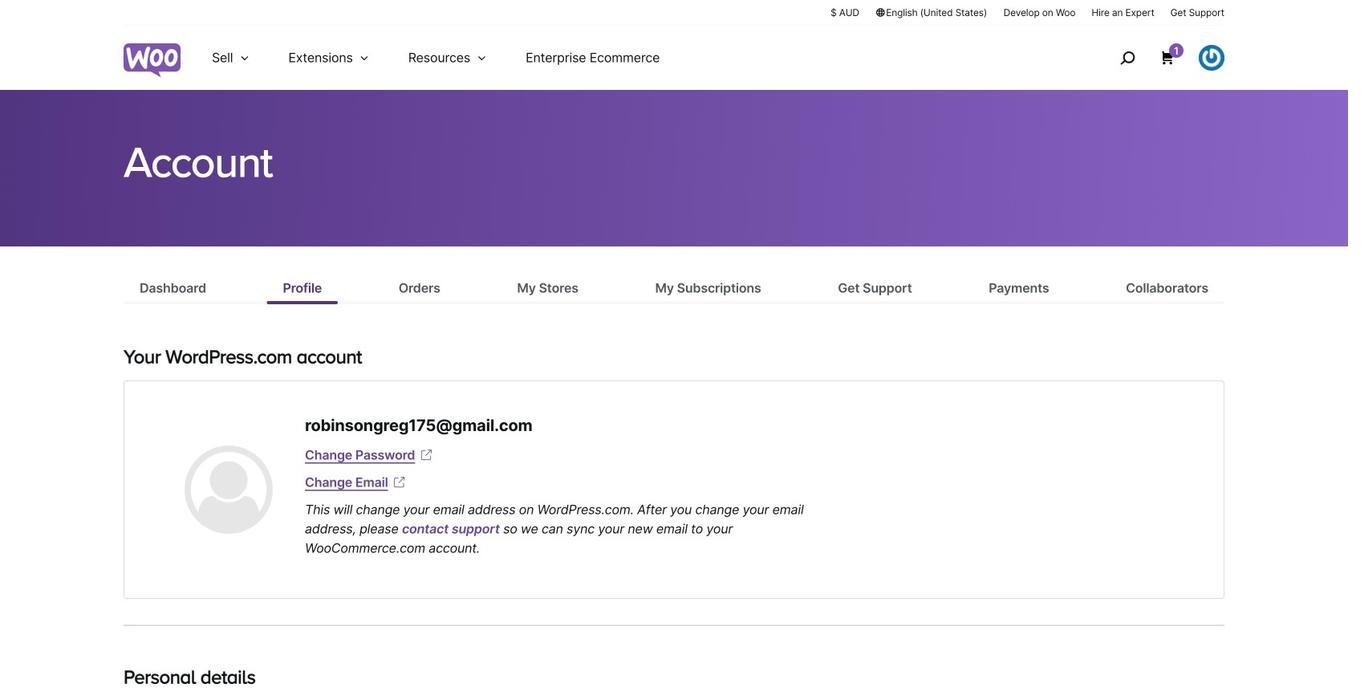 Task type: describe. For each thing, give the bounding box(es) containing it.
external link image
[[391, 474, 408, 491]]

service navigation menu element
[[1086, 32, 1225, 84]]



Task type: locate. For each thing, give the bounding box(es) containing it.
gravatar image image
[[185, 446, 273, 534]]

external link image
[[419, 447, 435, 463]]

search image
[[1115, 45, 1141, 71]]

open account menu image
[[1199, 45, 1225, 71]]



Task type: vqa. For each thing, say whether or not it's contained in the screenshot.
'Search' ICON
yes



